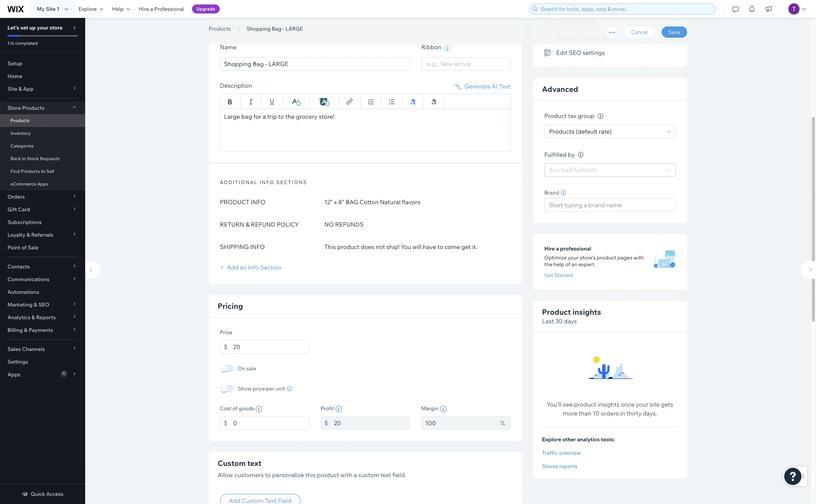 Task type: locate. For each thing, give the bounding box(es) containing it.
& for site
[[18, 86, 22, 92]]

& right return
[[246, 221, 250, 228]]

in down once
[[621, 410, 626, 418]]

a right for
[[263, 113, 266, 120]]

this inside button
[[582, 34, 592, 41]]

0 horizontal spatial hire
[[139, 6, 149, 12]]

the inside "optimize your store's product pages with the help of an expert."
[[545, 262, 553, 268]]

insights inside product insights last 30 days
[[573, 308, 601, 317]]

0 vertical spatial products link
[[205, 25, 235, 33]]

products up ecommerce apps at the top left
[[21, 169, 40, 174]]

the left grocery
[[286, 113, 295, 120]]

you
[[550, 167, 560, 174], [401, 243, 412, 251]]

info tooltip image for margin
[[440, 406, 447, 413]]

come
[[445, 243, 460, 251]]

1 horizontal spatial of
[[233, 406, 238, 412]]

2 horizontal spatial your
[[636, 401, 649, 409]]

apps down "find products to sell" link
[[37, 181, 48, 187]]

ship!
[[387, 243, 400, 251]]

& for marketing
[[34, 302, 37, 309]]

large bag for a trip to the grocery store!
[[224, 113, 335, 120]]

1/6
[[7, 40, 14, 46]]

1 vertical spatial the
[[545, 262, 553, 268]]

product inside button
[[594, 34, 616, 41]]

0 vertical spatial you
[[550, 167, 560, 174]]

products link down store products
[[0, 114, 85, 127]]

1 vertical spatial this
[[306, 472, 316, 479]]

hire for hire a professional
[[139, 6, 149, 12]]

0 vertical spatial info
[[251, 198, 266, 206]]

with inside "optimize your store's product pages with the help of an expert."
[[634, 255, 645, 262]]

products link up name
[[205, 25, 235, 33]]

0 horizontal spatial large
[[286, 25, 303, 32]]

0 vertical spatial explore
[[79, 6, 97, 12]]

insights up days
[[573, 308, 601, 317]]

add an info section link
[[220, 264, 282, 271]]

an left info
[[240, 264, 247, 271]]

grocery
[[296, 113, 318, 120]]

1 vertical spatial site
[[7, 86, 17, 92]]

1 vertical spatial text
[[381, 472, 391, 479]]

to left sell at the top left of the page
[[41, 169, 45, 174]]

edit
[[557, 49, 568, 57]]

None text field
[[233, 417, 310, 430], [334, 417, 410, 430], [233, 417, 310, 430], [334, 417, 410, 430]]

to right customers
[[265, 472, 271, 479]]

hire inside shopping bag - large form
[[545, 246, 555, 253]]

2 horizontal spatial of
[[566, 262, 571, 268]]

0 horizontal spatial info
[[240, 24, 255, 30]]

this inside custom text allow customers to personalize this product with a custom text field.
[[306, 472, 316, 479]]

product inside "optimize your store's product pages with the help of an expert."
[[597, 255, 617, 262]]

of inside "optimize your store's product pages with the help of an expert."
[[566, 262, 571, 268]]

of right help
[[566, 262, 571, 268]]

your up thirty
[[636, 401, 649, 409]]

of for sale
[[21, 245, 27, 251]]

traffic
[[543, 450, 558, 457]]

info tooltip image right the by
[[578, 152, 584, 158]]

info tooltip image right margin
[[440, 406, 447, 413]]

0 horizontal spatial you
[[401, 243, 412, 251]]

1 vertical spatial apps
[[7, 372, 20, 378]]

to right trip
[[279, 113, 284, 120]]

explore for explore
[[79, 6, 97, 12]]

to
[[279, 113, 284, 120], [41, 169, 45, 174], [438, 243, 444, 251], [265, 472, 271, 479]]

sidebar element
[[0, 18, 85, 505]]

seo down automations link
[[38, 302, 49, 309]]

cost
[[220, 406, 232, 412]]

advanced
[[543, 85, 579, 94]]

create coupon
[[557, 19, 598, 26]]

overview
[[559, 450, 582, 457]]

you (self fulfilled)
[[550, 167, 597, 174]]

subscriptions
[[7, 219, 42, 226]]

Search for tools, apps, help & more... field
[[539, 4, 714, 14]]

shopping
[[209, 16, 272, 33], [247, 25, 271, 32]]

0 vertical spatial info
[[240, 24, 255, 30]]

0 horizontal spatial with
[[341, 472, 353, 479]]

allow
[[218, 472, 233, 479]]

0 vertical spatial with
[[634, 255, 645, 262]]

explore left 'help'
[[79, 6, 97, 12]]

0 horizontal spatial in
[[22, 156, 26, 162]]

your down professional
[[568, 255, 579, 262]]

1 horizontal spatial this
[[582, 34, 592, 41]]

0 vertical spatial info tooltip image
[[598, 114, 604, 119]]

site right 'my'
[[46, 6, 56, 12]]

1 horizontal spatial text
[[381, 472, 391, 479]]

the left help
[[545, 262, 553, 268]]

find products to sell
[[10, 169, 54, 174]]

loyalty & referrals
[[7, 232, 53, 239]]

a left custom
[[354, 472, 357, 479]]

setup link
[[0, 57, 85, 70]]

the
[[286, 113, 295, 120], [545, 262, 553, 268]]

billing
[[7, 327, 23, 334]]

0 horizontal spatial text
[[247, 459, 262, 468]]

1 vertical spatial with
[[341, 472, 353, 479]]

back
[[10, 156, 21, 162]]

product for tax
[[545, 112, 567, 120]]

0 vertical spatial seo
[[569, 49, 582, 57]]

0 vertical spatial hire
[[139, 6, 149, 12]]

quick access button
[[22, 491, 63, 498]]

1 horizontal spatial with
[[634, 255, 645, 262]]

edit seo settings button
[[545, 47, 605, 58]]

promote image
[[545, 35, 552, 41]]

1 vertical spatial seo
[[38, 302, 49, 309]]

1 horizontal spatial you
[[550, 167, 560, 174]]

back in stock requests
[[10, 156, 60, 162]]

& right the billing
[[24, 327, 27, 334]]

0 horizontal spatial site
[[7, 86, 17, 92]]

fulfilled by
[[545, 151, 575, 159]]

1 vertical spatial product
[[543, 308, 571, 317]]

of inside sidebar element
[[21, 245, 27, 251]]

hire right help button
[[139, 6, 149, 12]]

you left (self
[[550, 167, 560, 174]]

custom text allow customers to personalize this product with a custom text field.
[[218, 459, 406, 479]]

store
[[7, 105, 21, 111]]

1 horizontal spatial 1
[[63, 372, 65, 377]]

insights up orders
[[598, 401, 620, 409]]

0 vertical spatial this
[[582, 34, 592, 41]]

& inside shopping bag - large form
[[246, 221, 250, 228]]

analytics
[[7, 314, 30, 321]]

1 vertical spatial info
[[250, 243, 265, 251]]

with right pages
[[634, 255, 645, 262]]

info for additional
[[260, 179, 275, 185]]

0 vertical spatial insights
[[573, 308, 601, 317]]

apps down settings
[[7, 372, 20, 378]]

1 vertical spatial hire
[[545, 246, 555, 253]]

promote coupon image
[[545, 19, 552, 26]]

with left custom
[[341, 472, 353, 479]]

info tooltip image right goods at left bottom
[[256, 406, 262, 413]]

per
[[266, 386, 275, 392]]

1 vertical spatial insights
[[598, 401, 620, 409]]

Add a product name text field
[[220, 57, 410, 70]]

1 horizontal spatial info
[[260, 179, 275, 185]]

None text field
[[233, 340, 310, 354], [422, 417, 497, 430], [233, 340, 310, 354], [422, 417, 497, 430]]

personalize
[[272, 472, 304, 479]]

0 horizontal spatial info tooltip image
[[336, 406, 342, 413]]

1 horizontal spatial your
[[568, 255, 579, 262]]

0 vertical spatial your
[[37, 24, 48, 31]]

seo right edit on the top of page
[[569, 49, 582, 57]]

1 down settings link
[[63, 372, 65, 377]]

info tooltip image
[[578, 152, 584, 158], [256, 406, 262, 413], [440, 406, 447, 413]]

0 vertical spatial in
[[22, 156, 26, 162]]

access
[[46, 491, 63, 498]]

explore up traffic at the right
[[543, 437, 562, 444]]

hire a professional
[[545, 246, 592, 253]]

1 horizontal spatial seo
[[569, 49, 582, 57]]

this right personalize
[[306, 472, 316, 479]]

contacts button
[[0, 261, 85, 273]]

shopping up name
[[209, 16, 272, 33]]

product inside custom text allow customers to personalize this product with a custom text field.
[[317, 472, 339, 479]]

10
[[593, 410, 600, 418]]

the inside false text field
[[286, 113, 295, 120]]

reports
[[560, 464, 578, 471]]

the for grocery
[[286, 113, 295, 120]]

0 horizontal spatial 1
[[57, 6, 59, 12]]

hire up optimize in the bottom right of the page
[[545, 246, 555, 253]]

custom
[[359, 472, 379, 479]]

sale
[[28, 245, 38, 251]]

info right basic
[[240, 24, 255, 30]]

of right cost
[[233, 406, 238, 412]]

0 vertical spatial 1
[[57, 6, 59, 12]]

show price per unit
[[238, 386, 285, 392]]

products inside 'store products' popup button
[[22, 105, 45, 111]]

product
[[545, 112, 567, 120], [543, 308, 571, 317]]

1 horizontal spatial info tooltip image
[[440, 406, 447, 413]]

shopping bag - large form
[[82, 0, 817, 505]]

channels
[[22, 346, 45, 353]]

you left will
[[401, 243, 412, 251]]

$ for on sale
[[224, 343, 228, 351]]

1 horizontal spatial large
[[311, 16, 356, 33]]

your inside you'll see product insights once your site gets more than 10 orders in thirty days.
[[636, 401, 649, 409]]

1 horizontal spatial hire
[[545, 246, 555, 253]]

categories
[[10, 143, 34, 149]]

0 horizontal spatial your
[[37, 24, 48, 31]]

0 vertical spatial of
[[21, 245, 27, 251]]

ecommerce
[[10, 181, 36, 187]]

find products to sell link
[[0, 165, 85, 178]]

basic info
[[220, 24, 255, 30]]

& right loyalty
[[27, 232, 30, 239]]

this
[[325, 243, 336, 251]]

a
[[150, 6, 153, 12], [263, 113, 266, 120], [556, 246, 559, 253], [354, 472, 357, 479]]

text
[[247, 459, 262, 468], [381, 472, 391, 479]]

create coupon button
[[545, 17, 598, 28]]

product inside product insights last 30 days
[[543, 308, 571, 317]]

& for loyalty
[[27, 232, 30, 239]]

unit
[[276, 386, 285, 392]]

text left field.
[[381, 472, 391, 479]]

0 vertical spatial apps
[[37, 181, 48, 187]]

0 horizontal spatial the
[[286, 113, 295, 120]]

on sale
[[238, 366, 256, 372]]

large
[[224, 113, 240, 120]]

bag
[[275, 16, 300, 33], [272, 25, 282, 32]]

info for product info
[[251, 198, 266, 206]]

& left app
[[18, 86, 22, 92]]

0 vertical spatial product
[[545, 112, 567, 120]]

1 vertical spatial explore
[[543, 437, 562, 444]]

0 horizontal spatial seo
[[38, 302, 49, 309]]

0 horizontal spatial products link
[[0, 114, 85, 127]]

settings
[[7, 359, 28, 366]]

add
[[227, 264, 239, 271]]

& for analytics
[[32, 314, 35, 321]]

0 horizontal spatial this
[[306, 472, 316, 479]]

1 vertical spatial your
[[568, 255, 579, 262]]

a inside custom text allow customers to personalize this product with a custom text field.
[[354, 472, 357, 479]]

1 vertical spatial in
[[621, 410, 626, 418]]

than
[[579, 410, 592, 418]]

text up customers
[[247, 459, 262, 468]]

hire for hire a professional
[[545, 246, 555, 253]]

in right back
[[22, 156, 26, 162]]

1 horizontal spatial an
[[572, 262, 578, 268]]

your right up in the top left of the page
[[37, 24, 48, 31]]

product up "30"
[[543, 308, 571, 317]]

0 vertical spatial the
[[286, 113, 295, 120]]

orders
[[601, 410, 619, 418]]

explore inside shopping bag - large form
[[543, 437, 562, 444]]

0 horizontal spatial info tooltip image
[[256, 406, 262, 413]]

1 horizontal spatial in
[[621, 410, 626, 418]]

30
[[556, 318, 563, 326]]

you'll
[[547, 401, 562, 409]]

2 vertical spatial your
[[636, 401, 649, 409]]

home
[[7, 73, 22, 80]]

1 vertical spatial of
[[566, 262, 571, 268]]

hire a professional
[[139, 6, 184, 12]]

12"
[[325, 198, 333, 206]]

info left sections
[[260, 179, 275, 185]]

1 vertical spatial info
[[260, 179, 275, 185]]

site down "home"
[[7, 86, 17, 92]]

group
[[578, 112, 595, 120]]

info tooltip image right "group"
[[598, 114, 604, 119]]

info up "add an info section"
[[250, 243, 265, 251]]

info down additional info sections in the left top of the page
[[251, 198, 266, 206]]

1 vertical spatial info tooltip image
[[336, 406, 342, 413]]

0 vertical spatial site
[[46, 6, 56, 12]]

of
[[21, 245, 27, 251], [566, 262, 571, 268], [233, 406, 238, 412]]

info tooltip image for cost of goods
[[256, 406, 262, 413]]

$
[[224, 343, 228, 351], [224, 420, 228, 427], [325, 420, 328, 427]]

-
[[303, 16, 308, 33], [283, 25, 284, 32]]

info tooltip image
[[598, 114, 604, 119], [336, 406, 342, 413]]

1 right 'my'
[[57, 6, 59, 12]]

seo settings image
[[545, 50, 552, 56]]

1 horizontal spatial explore
[[543, 437, 562, 444]]

& up 'analytics & reports'
[[34, 302, 37, 309]]

this down 'coupon'
[[582, 34, 592, 41]]

last
[[543, 318, 554, 326]]

0 horizontal spatial of
[[21, 245, 27, 251]]

$ down price
[[224, 343, 228, 351]]

0 horizontal spatial explore
[[79, 6, 97, 12]]

tools:
[[601, 437, 615, 444]]

of left sale
[[21, 245, 27, 251]]

products down the product tax group
[[550, 128, 575, 135]]

0 vertical spatial text
[[247, 459, 262, 468]]

2 vertical spatial of
[[233, 406, 238, 412]]

shipping info
[[220, 243, 265, 251]]

2 horizontal spatial info tooltip image
[[578, 152, 584, 158]]

products inside "find products to sell" link
[[21, 169, 40, 174]]

started
[[555, 272, 573, 279]]

1 horizontal spatial the
[[545, 262, 553, 268]]

& left 'reports'
[[32, 314, 35, 321]]

1 horizontal spatial site
[[46, 6, 56, 12]]

stores reports
[[543, 464, 578, 471]]

info tooltip image right profit
[[336, 406, 342, 413]]

of for goods
[[233, 406, 238, 412]]

product left tax
[[545, 112, 567, 120]]

1 vertical spatial 1
[[63, 372, 65, 377]]

loyalty
[[7, 232, 25, 239]]

a left professional
[[150, 6, 153, 12]]

for
[[254, 113, 261, 120]]

products right store
[[22, 105, 45, 111]]

let's
[[7, 24, 19, 31]]

1 horizontal spatial apps
[[37, 181, 48, 187]]

product
[[220, 198, 250, 206]]

1 vertical spatial products link
[[0, 114, 85, 127]]

$ down profit
[[325, 420, 328, 427]]

an left expert.
[[572, 262, 578, 268]]



Task type: describe. For each thing, give the bounding box(es) containing it.
traffic overview link
[[543, 450, 679, 457]]

1 horizontal spatial -
[[303, 16, 308, 33]]

days
[[564, 318, 577, 326]]

marketing
[[7, 302, 33, 309]]

ribbon
[[422, 44, 443, 51]]

with inside custom text allow customers to personalize this product with a custom text field.
[[341, 472, 353, 479]]

product for insights
[[543, 308, 571, 317]]

store!
[[319, 113, 335, 120]]

fulfilled)
[[575, 167, 597, 174]]

$ for %
[[325, 420, 328, 427]]

0 horizontal spatial apps
[[7, 372, 20, 378]]

info for basic
[[240, 24, 255, 30]]

fulfilled
[[545, 151, 567, 159]]

& for billing
[[24, 327, 27, 334]]

product inside you'll see product insights once your site gets more than 10 orders in thirty days.
[[574, 401, 597, 409]]

field.
[[393, 472, 406, 479]]

quick
[[31, 491, 45, 498]]

optimize your store's product pages with the help of an expert.
[[545, 255, 645, 268]]

1 horizontal spatial products link
[[205, 25, 235, 33]]

false text field
[[220, 109, 511, 152]]

create
[[557, 19, 575, 26]]

explore for explore other analytics tools:
[[543, 437, 562, 444]]

set
[[20, 24, 28, 31]]

your inside "optimize your store's product pages with the help of an expert."
[[568, 255, 579, 262]]

your inside sidebar element
[[37, 24, 48, 31]]

shopping right basic
[[247, 25, 271, 32]]

info for shipping info
[[250, 243, 265, 251]]

settings link
[[0, 356, 85, 369]]

$ down cost
[[224, 420, 228, 427]]

gift card
[[7, 206, 30, 213]]

point of sale link
[[0, 242, 85, 254]]

& for return
[[246, 221, 250, 228]]

subscriptions link
[[0, 216, 85, 229]]

to right "have"
[[438, 243, 444, 251]]

1 inside sidebar element
[[63, 372, 65, 377]]

a inside text field
[[263, 113, 266, 120]]

add an info section
[[226, 264, 282, 271]]

ecommerce apps
[[10, 181, 48, 187]]

professional
[[561, 246, 592, 253]]

text
[[500, 82, 511, 90]]

back in stock requests link
[[0, 153, 85, 165]]

in inside back in stock requests link
[[22, 156, 26, 162]]

promote
[[557, 34, 581, 41]]

product tax group
[[545, 112, 596, 120]]

settings
[[583, 49, 605, 57]]

seo inside dropdown button
[[38, 302, 49, 309]]

pages
[[618, 255, 633, 262]]

sections
[[277, 179, 307, 185]]

gets
[[661, 401, 674, 409]]

natural
[[380, 198, 401, 206]]

not
[[376, 243, 385, 251]]

communications
[[7, 276, 49, 283]]

basic
[[220, 24, 238, 30]]

Start typing a brand name field
[[547, 199, 674, 212]]

an inside "optimize your store's product pages with the help of an expert."
[[572, 262, 578, 268]]

price
[[253, 386, 265, 392]]

my site 1
[[37, 6, 59, 12]]

upgrade button
[[192, 4, 220, 13]]

x
[[334, 198, 337, 206]]

save
[[669, 29, 681, 36]]

sale
[[247, 366, 256, 372]]

(default
[[576, 128, 598, 135]]

Select box search field
[[428, 57, 505, 70]]

get started
[[545, 272, 573, 279]]

to inside sidebar element
[[41, 169, 45, 174]]

automations link
[[0, 286, 85, 299]]

products up inventory
[[10, 118, 30, 123]]

categories link
[[0, 140, 85, 153]]

expert.
[[579, 262, 596, 268]]

analytics & reports
[[7, 314, 56, 321]]

product info
[[220, 198, 266, 206]]

will
[[413, 243, 422, 251]]

info tooltip image for fulfilled by
[[578, 152, 584, 158]]

hire a professional link
[[135, 0, 189, 18]]

store products button
[[0, 102, 85, 114]]

payments
[[29, 327, 53, 334]]

store's
[[580, 255, 596, 262]]

completed
[[15, 40, 38, 46]]

seo inside button
[[569, 49, 582, 57]]

setup
[[7, 60, 22, 67]]

to inside false text field
[[279, 113, 284, 120]]

section
[[260, 264, 282, 271]]

have
[[423, 243, 436, 251]]

1 vertical spatial you
[[401, 243, 412, 251]]

in inside you'll see product insights once your site gets more than 10 orders in thirty days.
[[621, 410, 626, 418]]

gift card button
[[0, 203, 85, 216]]

marketing & seo button
[[0, 299, 85, 311]]

sales channels button
[[0, 343, 85, 356]]

0 horizontal spatial an
[[240, 264, 247, 271]]

site inside site & app dropdown button
[[7, 86, 17, 92]]

find
[[10, 169, 20, 174]]

help button
[[108, 0, 135, 18]]

stock
[[27, 156, 39, 162]]

point of sale
[[7, 245, 38, 251]]

inventory
[[10, 131, 31, 136]]

coupon
[[577, 19, 598, 26]]

to inside custom text allow customers to personalize this product with a custom text field.
[[265, 472, 271, 479]]

products up name
[[209, 25, 231, 32]]

analytics & reports button
[[0, 311, 85, 324]]

insights inside you'll see product insights once your site gets more than 10 orders in thirty days.
[[598, 401, 620, 409]]

stores reports link
[[543, 464, 679, 471]]

billing & payments button
[[0, 324, 85, 337]]

price
[[220, 329, 232, 336]]

optimize
[[545, 255, 567, 262]]

days.
[[643, 410, 658, 418]]

promote this product button
[[545, 32, 616, 43]]

0 horizontal spatial -
[[283, 25, 284, 32]]

help
[[112, 6, 124, 12]]

sales
[[7, 346, 21, 353]]

sales channels
[[7, 346, 45, 353]]

this product does not ship! you will have to come get it.
[[325, 243, 478, 251]]

stores
[[543, 464, 559, 471]]

it.
[[472, 243, 478, 251]]

the for help
[[545, 262, 553, 268]]

a up optimize in the bottom right of the page
[[556, 246, 559, 253]]

generate ai text
[[465, 82, 511, 90]]

no refunds
[[325, 221, 364, 228]]

additional info sections
[[220, 179, 307, 185]]

automations
[[7, 289, 39, 296]]

1 horizontal spatial info tooltip image
[[598, 114, 604, 119]]

other
[[563, 437, 576, 444]]



Task type: vqa. For each thing, say whether or not it's contained in the screenshot.
ad-
no



